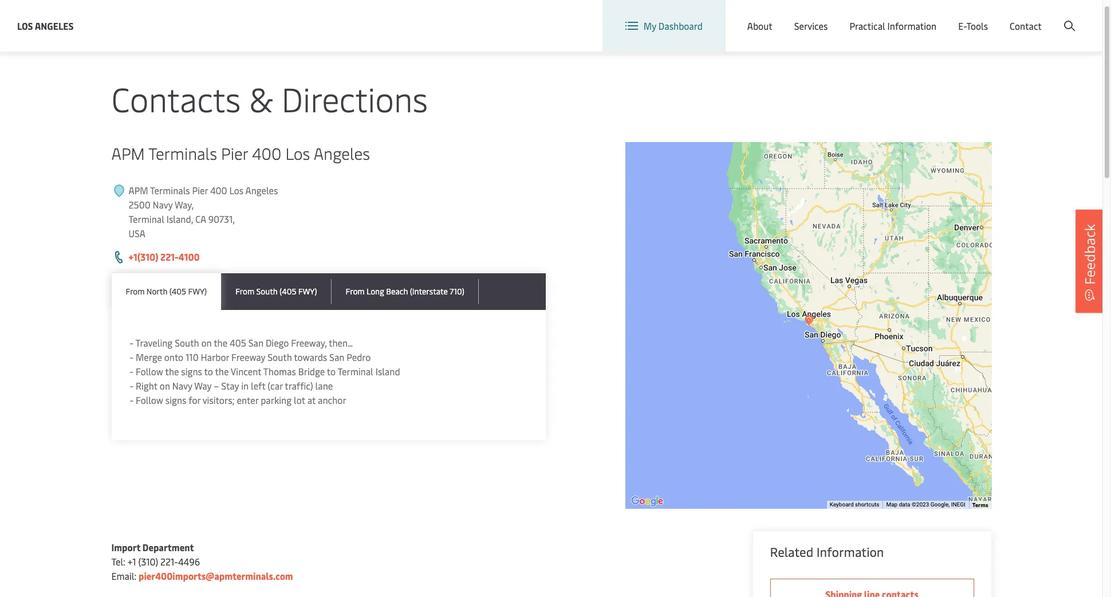 Task type: describe. For each thing, give the bounding box(es) containing it.
contacts & directions
[[111, 76, 428, 121]]

shortcuts
[[856, 502, 880, 508]]

contact button
[[1010, 0, 1043, 52]]

+1
[[128, 555, 136, 568]]

switch
[[868, 10, 895, 23]]

switch location
[[868, 10, 933, 23]]

4496
[[178, 555, 200, 568]]

3 - from the top
[[130, 365, 134, 378]]

map data ©2023 google, inegi
[[887, 502, 966, 508]]

los angeles
[[17, 19, 74, 32]]

anchor
[[318, 394, 347, 406]]

long
[[367, 286, 385, 297]]

import department tel: +1 (310) 221-4496 email: pier400imports@apmterminals.com
[[111, 541, 293, 582]]

department
[[143, 541, 194, 554]]

from north (405 fwy)
[[126, 286, 207, 297]]

apm terminals pier 400 los angeles 2500 navy way, terminal island, ca 90731, usa
[[129, 184, 278, 240]]

google,
[[931, 502, 950, 508]]

0 vertical spatial signs
[[181, 365, 202, 378]]

contact
[[1010, 19, 1043, 32]]

2 follow from the top
[[136, 394, 163, 406]]

tools
[[967, 19, 989, 32]]

1 follow from the top
[[136, 365, 163, 378]]

in
[[241, 379, 249, 392]]

switch location button
[[849, 10, 933, 23]]

way,
[[175, 198, 194, 211]]

global
[[969, 11, 996, 23]]

terminals for apm terminals pier 400 los angeles 2500 navy way, terminal island, ca 90731, usa
[[150, 184, 190, 197]]

my dashboard button
[[626, 0, 703, 52]]

apm for apm terminals pier 400 los angeles
[[111, 142, 145, 164]]

pier for apm terminals pier 400 los angeles
[[221, 142, 248, 164]]

1 vertical spatial on
[[160, 379, 170, 392]]

island
[[376, 365, 400, 378]]

import
[[111, 541, 141, 554]]

practical
[[850, 19, 886, 32]]

- traveling south on the 405 san diego freeway, then… - merge onto 110 harbor freeway south towards san pedro - follow the signs to the vincent thomas bridge to terminal island - right on navy way – stay in left (car traffic) lane - follow signs for visitors; enter parking lot at anchor
[[130, 336, 400, 406]]

tel:
[[111, 555, 125, 568]]

1 to from the left
[[204, 365, 213, 378]]

stay
[[221, 379, 239, 392]]

terminal inside apm terminals pier 400 los angeles 2500 navy way, terminal island, ca 90731, usa
[[129, 213, 164, 225]]

usa
[[129, 227, 146, 240]]

beach
[[386, 286, 408, 297]]

for
[[189, 394, 201, 406]]

1 vertical spatial south
[[175, 336, 199, 349]]

from long beach  (interstate 710)
[[346, 286, 465, 297]]

90731,
[[208, 213, 235, 225]]

google image
[[628, 494, 666, 509]]

2 to from the left
[[327, 365, 336, 378]]

location
[[897, 10, 933, 23]]

(405 for north
[[169, 286, 186, 297]]

from for from north (405 fwy)
[[126, 286, 145, 297]]

710)
[[450, 286, 465, 297]]

then…
[[329, 336, 353, 349]]

my
[[644, 19, 657, 32]]

terms
[[973, 501, 989, 509]]

(405 for south
[[280, 286, 297, 297]]

(car
[[268, 379, 283, 392]]

information for practical information
[[888, 19, 937, 32]]

405
[[230, 336, 246, 349]]

related
[[771, 543, 814, 561]]

parking
[[261, 394, 292, 406]]

5 - from the top
[[130, 394, 134, 406]]

practical information button
[[850, 0, 937, 52]]

4 - from the top
[[130, 379, 134, 392]]

dashboard
[[659, 19, 703, 32]]

(interstate
[[410, 286, 448, 297]]

my dashboard
[[644, 19, 703, 32]]

(310)
[[138, 555, 158, 568]]

information for related information
[[817, 543, 885, 561]]

1 vertical spatial directions
[[282, 76, 428, 121]]

keyboard shortcuts
[[830, 502, 880, 508]]

e-
[[959, 19, 967, 32]]

>
[[159, 40, 163, 50]]

from south (405 fwy) button
[[221, 273, 332, 310]]

221- inside import department tel: +1 (310) 221-4496 email: pier400imports@apmterminals.com
[[161, 555, 178, 568]]

enter
[[237, 394, 259, 406]]

the up harbor
[[214, 336, 228, 349]]

from for from south (405 fwy)
[[236, 286, 255, 297]]

at
[[308, 394, 316, 406]]

about
[[748, 19, 773, 32]]

1 vertical spatial signs
[[166, 394, 186, 406]]

apm for apm terminals pier 400 los angeles 2500 navy way, terminal island, ca 90731, usa
[[129, 184, 148, 197]]

lane
[[316, 379, 333, 392]]

menu
[[998, 11, 1021, 23]]

services button
[[795, 0, 828, 52]]

400 for apm terminals pier 400 los angeles
[[252, 142, 282, 164]]

from north (405 fwy) tab panel
[[111, 310, 546, 440]]

map region
[[591, 60, 1031, 597]]

tab list containing from north (405 fwy)
[[111, 273, 546, 310]]

+1(310) 221-4100
[[129, 250, 200, 263]]

right
[[136, 379, 158, 392]]

apm terminals pier 400 los angeles
[[111, 142, 370, 164]]

pier400imports@apmterminals.com
[[139, 570, 293, 582]]

freeway
[[232, 351, 266, 363]]

feedback
[[1081, 224, 1100, 285]]

400 for apm terminals pier 400 los angeles 2500 navy way, terminal island, ca 90731, usa
[[210, 184, 227, 197]]

bridge
[[298, 365, 325, 378]]

from long beach  (interstate 710) button
[[332, 273, 479, 310]]

navy inside the - traveling south on the 405 san diego freeway, then… - merge onto 110 harbor freeway south towards san pedro - follow the signs to the vincent thomas bridge to terminal island - right on navy way – stay in left (car traffic) lane - follow signs for visitors; enter parking lot at anchor
[[172, 379, 192, 392]]

terms link
[[973, 501, 989, 509]]

north
[[147, 286, 168, 297]]

merge
[[136, 351, 162, 363]]

1 horizontal spatial san
[[330, 351, 345, 363]]

island,
[[167, 213, 193, 225]]



Task type: vqa. For each thing, say whether or not it's contained in the screenshot.
the RELEASED
no



Task type: locate. For each thing, give the bounding box(es) containing it.
feedback button
[[1076, 210, 1105, 313]]

services
[[795, 19, 828, 32]]

los inside apm terminals pier 400 los angeles 2500 navy way, terminal island, ca 90731, usa
[[229, 184, 244, 197]]

from up 405
[[236, 286, 255, 297]]

about button
[[748, 0, 773, 52]]

san down 'then…'
[[330, 351, 345, 363]]

1 horizontal spatial (405
[[280, 286, 297, 297]]

towards
[[294, 351, 327, 363]]

0 horizontal spatial san
[[249, 336, 264, 349]]

0 horizontal spatial information
[[817, 543, 885, 561]]

on right right
[[160, 379, 170, 392]]

e-tools
[[959, 19, 989, 32]]

400 up 90731,
[[210, 184, 227, 197]]

1 horizontal spatial from
[[236, 286, 255, 297]]

400
[[252, 142, 282, 164], [210, 184, 227, 197]]

lot
[[294, 394, 305, 406]]

terminal inside the - traveling south on the 405 san diego freeway, then… - merge onto 110 harbor freeway south towards san pedro - follow the signs to the vincent thomas bridge to terminal island - right on navy way – stay in left (car traffic) lane - follow signs for visitors; enter parking lot at anchor
[[338, 365, 374, 378]]

from north (405 fwy) button
[[111, 273, 221, 310]]

apm inside apm terminals pier 400 los angeles 2500 navy way, terminal island, ca 90731, usa
[[129, 184, 148, 197]]

pier for apm terminals pier 400 los angeles 2500 navy way, terminal island, ca 90731, usa
[[192, 184, 208, 197]]

0 vertical spatial apm
[[111, 142, 145, 164]]

terminal down pedro at the left bottom of the page
[[338, 365, 374, 378]]

(405
[[169, 286, 186, 297], [280, 286, 297, 297]]

practical information
[[850, 19, 937, 32]]

the
[[214, 336, 228, 349], [165, 365, 179, 378], [215, 365, 229, 378]]

contacts
[[165, 40, 197, 50], [111, 76, 241, 121]]

left
[[251, 379, 266, 392]]

angeles inside apm terminals pier 400 los angeles 2500 navy way, terminal island, ca 90731, usa
[[246, 184, 278, 197]]

from left north
[[126, 286, 145, 297]]

fwy) inside from north (405 fwy) button
[[188, 286, 207, 297]]

directions
[[207, 40, 243, 50], [282, 76, 428, 121]]

+1(310) 221-4100 link
[[129, 250, 200, 263]]

1 from from the left
[[126, 286, 145, 297]]

from left long
[[346, 286, 365, 297]]

to up way
[[204, 365, 213, 378]]

signs left the for
[[166, 394, 186, 406]]

221-
[[161, 250, 179, 263], [161, 555, 178, 568]]

fwy)
[[188, 286, 207, 297], [299, 286, 317, 297]]

los angeles > contacts & directions
[[111, 40, 243, 50]]

apm
[[111, 142, 145, 164], [129, 184, 148, 197]]

ca
[[195, 213, 206, 225]]

1 vertical spatial san
[[330, 351, 345, 363]]

south up thomas
[[268, 351, 292, 363]]

1 horizontal spatial terminal
[[338, 365, 374, 378]]

0 horizontal spatial fwy)
[[188, 286, 207, 297]]

harbor
[[201, 351, 229, 363]]

0 vertical spatial follow
[[136, 365, 163, 378]]

pier400imports@apmterminals.com link
[[139, 570, 293, 582]]

data
[[900, 502, 911, 508]]

navy up the for
[[172, 379, 192, 392]]

south inside button
[[257, 286, 278, 297]]

2 from from the left
[[236, 286, 255, 297]]

1 fwy) from the left
[[188, 286, 207, 297]]

traveling
[[136, 336, 173, 349]]

visitors;
[[203, 394, 235, 406]]

pedro
[[347, 351, 371, 363]]

2 (405 from the left
[[280, 286, 297, 297]]

related information
[[771, 543, 885, 561]]

0 horizontal spatial on
[[160, 379, 170, 392]]

fwy) down 4100
[[188, 286, 207, 297]]

2 fwy) from the left
[[299, 286, 317, 297]]

0 vertical spatial terminal
[[129, 213, 164, 225]]

e-tools button
[[959, 0, 989, 52]]

from south (405 fwy)
[[236, 286, 317, 297]]

from for from long beach  (interstate 710)
[[346, 286, 365, 297]]

map
[[887, 502, 898, 508]]

vincent
[[231, 365, 262, 378]]

terminals inside apm terminals pier 400 los angeles 2500 navy way, terminal island, ca 90731, usa
[[150, 184, 190, 197]]

from
[[126, 286, 145, 297], [236, 286, 255, 297], [346, 286, 365, 297]]

(405 up diego
[[280, 286, 297, 297]]

1 vertical spatial terminals
[[150, 184, 190, 197]]

on
[[201, 336, 212, 349], [160, 379, 170, 392]]

1 vertical spatial apm
[[129, 184, 148, 197]]

south up diego
[[257, 286, 278, 297]]

0 vertical spatial 400
[[252, 142, 282, 164]]

+1(310)
[[129, 250, 158, 263]]

0 horizontal spatial terminal
[[129, 213, 164, 225]]

0 vertical spatial information
[[888, 19, 937, 32]]

0 vertical spatial pier
[[221, 142, 248, 164]]

onto
[[164, 351, 184, 363]]

1 vertical spatial terminal
[[338, 365, 374, 378]]

email:
[[111, 570, 136, 582]]

diego
[[266, 336, 289, 349]]

san up the freeway
[[249, 336, 264, 349]]

signs down 110
[[181, 365, 202, 378]]

contacts right >
[[165, 40, 197, 50]]

pier
[[221, 142, 248, 164], [192, 184, 208, 197]]

navy inside apm terminals pier 400 los angeles 2500 navy way, terminal island, ca 90731, usa
[[153, 198, 173, 211]]

0 vertical spatial navy
[[153, 198, 173, 211]]

los angeles link
[[17, 19, 74, 33]]

from inside button
[[346, 286, 365, 297]]

terminals
[[148, 142, 217, 164], [150, 184, 190, 197]]

2 221- from the top
[[161, 555, 178, 568]]

inegi
[[952, 502, 966, 508]]

0 horizontal spatial &
[[199, 40, 205, 50]]

0 horizontal spatial from
[[126, 286, 145, 297]]

0 vertical spatial 221-
[[161, 250, 179, 263]]

1 vertical spatial 400
[[210, 184, 227, 197]]

fwy) up the freeway,
[[299, 286, 317, 297]]

0 horizontal spatial 400
[[210, 184, 227, 197]]

0 horizontal spatial (405
[[169, 286, 186, 297]]

1 horizontal spatial 400
[[252, 142, 282, 164]]

0 vertical spatial on
[[201, 336, 212, 349]]

2 horizontal spatial from
[[346, 286, 365, 297]]

follow down right
[[136, 394, 163, 406]]

angeles
[[35, 19, 74, 32], [126, 40, 154, 50], [314, 142, 370, 164], [246, 184, 278, 197]]

terminal
[[129, 213, 164, 225], [338, 365, 374, 378]]

navy left way,
[[153, 198, 173, 211]]

1 horizontal spatial pier
[[221, 142, 248, 164]]

1 vertical spatial follow
[[136, 394, 163, 406]]

traffic)
[[285, 379, 313, 392]]

south
[[257, 286, 278, 297], [175, 336, 199, 349], [268, 351, 292, 363]]

110
[[186, 351, 199, 363]]

fwy) for from north (405 fwy)
[[188, 286, 207, 297]]

(405 right north
[[169, 286, 186, 297]]

tab list
[[111, 273, 546, 310]]

thomas
[[264, 365, 296, 378]]

information inside popup button
[[888, 19, 937, 32]]

1 vertical spatial pier
[[192, 184, 208, 197]]

1 horizontal spatial information
[[888, 19, 937, 32]]

0 horizontal spatial pier
[[192, 184, 208, 197]]

1 - from the top
[[130, 336, 134, 349]]

south up 110
[[175, 336, 199, 349]]

0 vertical spatial directions
[[207, 40, 243, 50]]

0 vertical spatial &
[[199, 40, 205, 50]]

221- down department
[[161, 555, 178, 568]]

global menu button
[[944, 0, 1033, 34]]

the up –
[[215, 365, 229, 378]]

0 horizontal spatial to
[[204, 365, 213, 378]]

fwy) inside from south (405 fwy) button
[[299, 286, 317, 297]]

221- right +1(310)
[[161, 250, 179, 263]]

the down onto
[[165, 365, 179, 378]]

on up harbor
[[201, 336, 212, 349]]

0 vertical spatial south
[[257, 286, 278, 297]]

0 vertical spatial terminals
[[148, 142, 217, 164]]

global menu
[[969, 11, 1021, 23]]

keyboard shortcuts button
[[830, 501, 880, 509]]

terminals for apm terminals pier 400 los angeles
[[148, 142, 217, 164]]

contacts down los angeles > contacts & directions
[[111, 76, 241, 121]]

3 from from the left
[[346, 286, 365, 297]]

1 vertical spatial information
[[817, 543, 885, 561]]

way
[[194, 379, 212, 392]]

2 - from the top
[[130, 351, 134, 363]]

0 vertical spatial san
[[249, 336, 264, 349]]

1 horizontal spatial fwy)
[[299, 286, 317, 297]]

0 vertical spatial contacts
[[165, 40, 197, 50]]

keyboard
[[830, 502, 854, 508]]

1 horizontal spatial on
[[201, 336, 212, 349]]

4100
[[179, 250, 200, 263]]

1 vertical spatial contacts
[[111, 76, 241, 121]]

400 down contacts & directions
[[252, 142, 282, 164]]

1 horizontal spatial &
[[249, 76, 273, 121]]

–
[[214, 379, 219, 392]]

los
[[17, 19, 33, 32], [111, 40, 124, 50], [286, 142, 310, 164], [229, 184, 244, 197]]

follow down merge
[[136, 365, 163, 378]]

1 horizontal spatial directions
[[282, 76, 428, 121]]

2500
[[129, 198, 151, 211]]

follow
[[136, 365, 163, 378], [136, 394, 163, 406]]

400 inside apm terminals pier 400 los angeles 2500 navy way, terminal island, ca 90731, usa
[[210, 184, 227, 197]]

to up lane
[[327, 365, 336, 378]]

fwy) for from south (405 fwy)
[[299, 286, 317, 297]]

1 (405 from the left
[[169, 286, 186, 297]]

1 horizontal spatial to
[[327, 365, 336, 378]]

1 vertical spatial 221-
[[161, 555, 178, 568]]

to
[[204, 365, 213, 378], [327, 365, 336, 378]]

2 vertical spatial south
[[268, 351, 292, 363]]

navy
[[153, 198, 173, 211], [172, 379, 192, 392]]

freeway,
[[291, 336, 327, 349]]

1 vertical spatial navy
[[172, 379, 192, 392]]

1 vertical spatial &
[[249, 76, 273, 121]]

pier inside apm terminals pier 400 los angeles 2500 navy way, terminal island, ca 90731, usa
[[192, 184, 208, 197]]

0 horizontal spatial directions
[[207, 40, 243, 50]]

terminal down 2500
[[129, 213, 164, 225]]

signs
[[181, 365, 202, 378], [166, 394, 186, 406]]

1 221- from the top
[[161, 250, 179, 263]]



